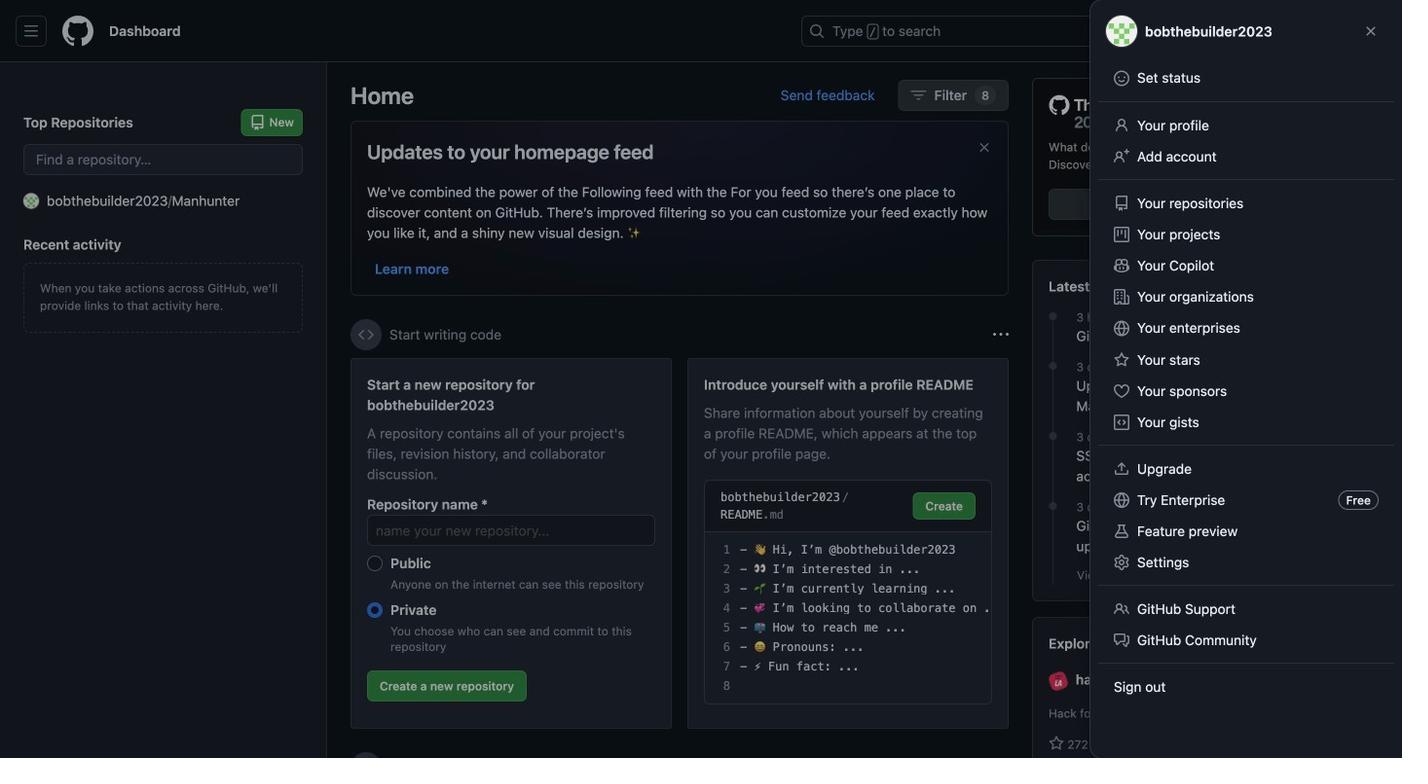 Task type: locate. For each thing, give the bounding box(es) containing it.
plus image
[[1179, 23, 1195, 39]]

0 vertical spatial dot fill image
[[1045, 309, 1061, 324]]

homepage image
[[62, 16, 93, 47]]

1 vertical spatial dot fill image
[[1045, 499, 1061, 514]]

issue opened image
[[1246, 23, 1262, 39]]

command palette image
[[1119, 23, 1134, 39]]

1 dot fill image from the top
[[1045, 358, 1061, 374]]

dot fill image
[[1045, 309, 1061, 324], [1045, 499, 1061, 514]]

1 vertical spatial dot fill image
[[1045, 429, 1061, 444]]

0 vertical spatial dot fill image
[[1045, 358, 1061, 374]]

triangle down image
[[1203, 23, 1218, 39]]

2 dot fill image from the top
[[1045, 429, 1061, 444]]

1 dot fill image from the top
[[1045, 309, 1061, 324]]

account element
[[0, 62, 327, 759]]

explore repositories navigation
[[1032, 617, 1379, 759]]

dot fill image
[[1045, 358, 1061, 374], [1045, 429, 1061, 444]]



Task type: vqa. For each thing, say whether or not it's contained in the screenshot.
2nd Add this repository to a list image
no



Task type: describe. For each thing, give the bounding box(es) containing it.
explore element
[[1032, 78, 1379, 759]]

2 dot fill image from the top
[[1045, 499, 1061, 514]]

star image
[[1049, 736, 1064, 752]]



